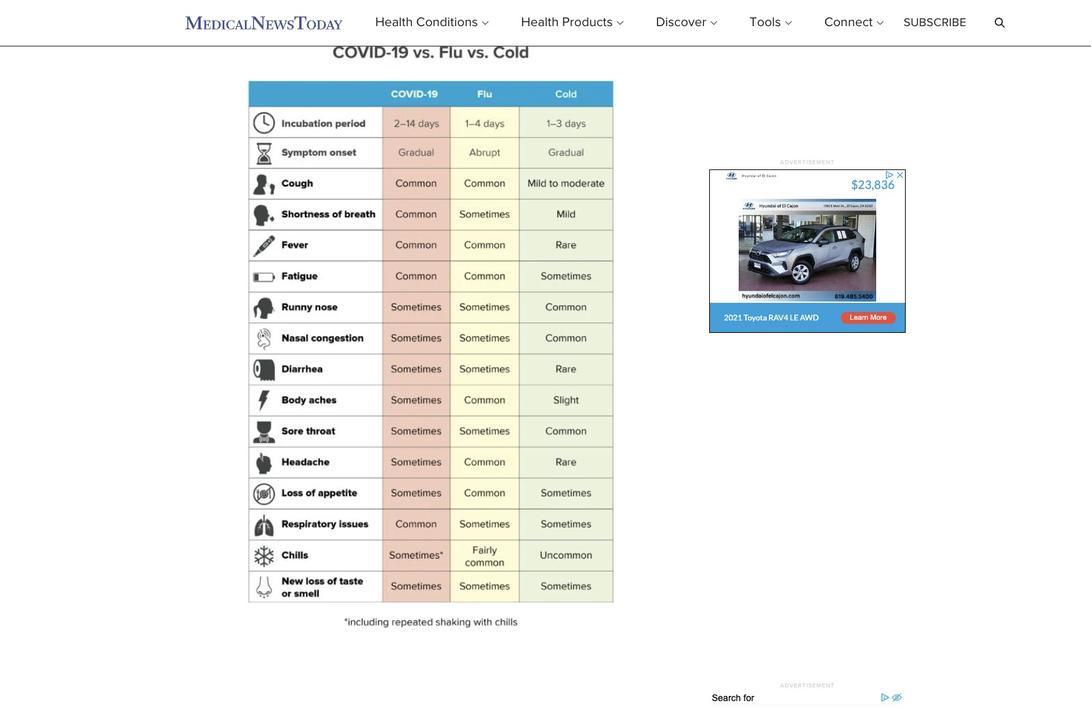 Task type: locate. For each thing, give the bounding box(es) containing it.
1 vertical spatial advertisement element
[[709, 694, 906, 708]]

2 health from the left
[[521, 16, 559, 29]]

connect
[[824, 16, 873, 29]]

products
[[562, 16, 613, 29]]

advertisement element
[[709, 170, 906, 333], [709, 694, 906, 708]]

1 health from the left
[[375, 16, 413, 29]]

health for health products
[[521, 16, 559, 29]]

health left products
[[521, 16, 559, 29]]

0 horizontal spatial health
[[375, 16, 413, 29]]

menu bar containing health conditions
[[359, 1, 900, 45]]

1 horizontal spatial health
[[521, 16, 559, 29]]

health inside popup button
[[521, 16, 559, 29]]

discover
[[656, 16, 706, 29]]

discover button
[[640, 1, 733, 45]]

health
[[375, 16, 413, 29], [521, 16, 559, 29]]

health left 'conditions'
[[375, 16, 413, 29]]

menu bar
[[359, 1, 900, 45]]

1 advertisement element from the top
[[709, 170, 906, 333]]

health inside popup button
[[375, 16, 413, 29]]

0 vertical spatial advertisement element
[[709, 170, 906, 333]]



Task type: describe. For each thing, give the bounding box(es) containing it.
medical news today image
[[185, 16, 343, 30]]

connect button
[[808, 1, 900, 45]]

open medical news today search image
[[987, 18, 1013, 28]]

tools
[[750, 16, 781, 29]]

health conditions button
[[359, 1, 505, 45]]

health products button
[[505, 1, 640, 45]]

health conditions
[[375, 16, 478, 29]]

health for health conditions
[[375, 16, 413, 29]]

subscribe
[[904, 17, 966, 28]]

2 advertisement element from the top
[[709, 694, 906, 708]]

tools button
[[733, 1, 808, 45]]

conditions
[[416, 16, 478, 29]]

subscribe button
[[900, 17, 970, 29]]

an infographic showing the differences in symptoms between cold flu and coronavirus. image
[[185, 0, 677, 694]]

medical news today link
[[185, 16, 343, 30]]

health products
[[521, 16, 613, 29]]



Task type: vqa. For each thing, say whether or not it's contained in the screenshot.
1st HEALTH from the left
yes



